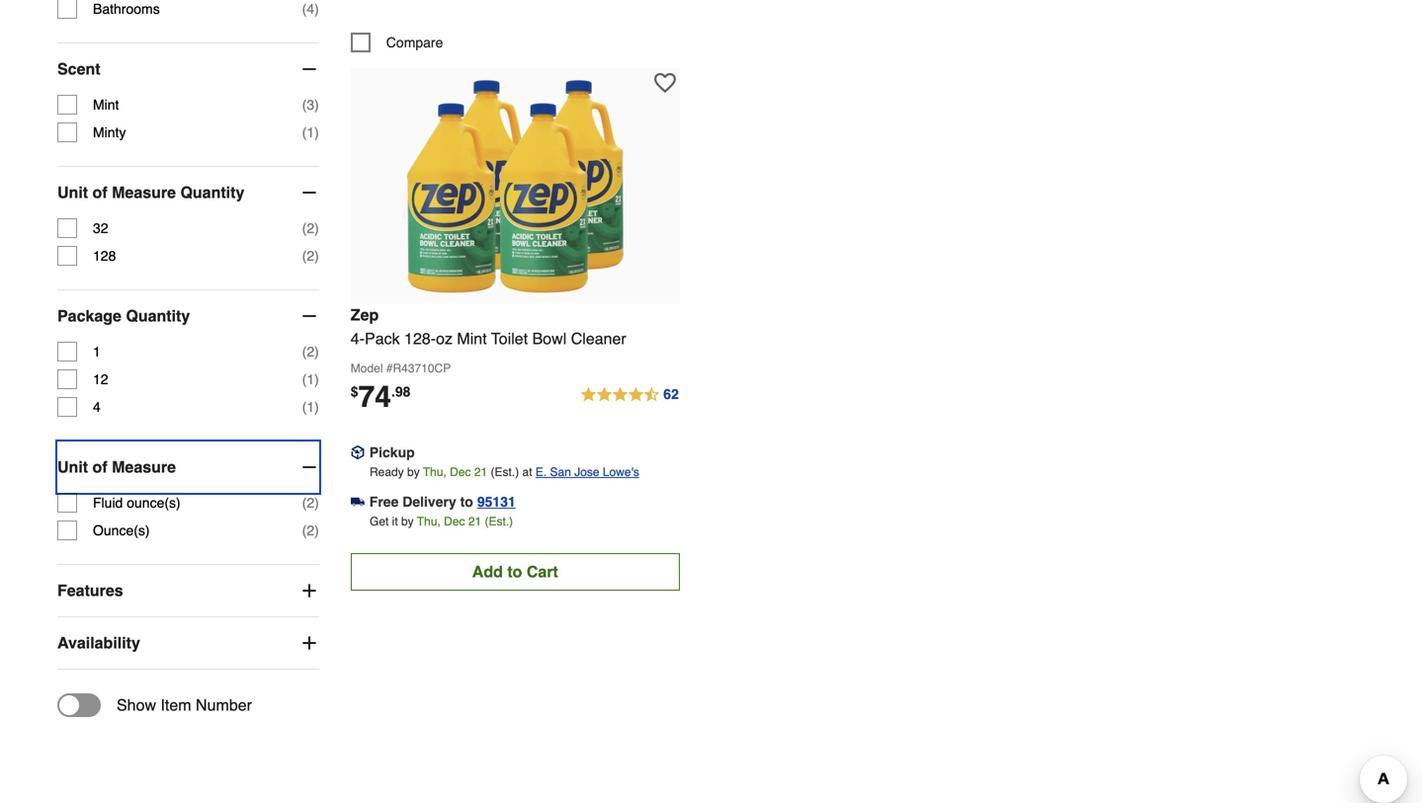 Task type: vqa. For each thing, say whether or not it's contained in the screenshot.
Cords
no



Task type: describe. For each thing, give the bounding box(es) containing it.
quantity inside button
[[126, 307, 190, 325]]

( 2 ) for fluid ounce(s)
[[302, 496, 319, 511]]

( for minty
[[302, 125, 307, 141]]

get it by thu, dec 21 (est.)
[[370, 515, 513, 529]]

minus image for unit of measure
[[299, 458, 319, 478]]

1 for 12
[[307, 372, 315, 388]]

compare
[[386, 35, 443, 50]]

( for 32
[[302, 221, 307, 236]]

( for 12
[[302, 372, 307, 388]]

0 vertical spatial (est.)
[[491, 466, 519, 479]]

san
[[550, 466, 571, 479]]

0 horizontal spatial 4
[[93, 400, 101, 415]]

features
[[57, 582, 123, 600]]

to inside button
[[508, 563, 522, 581]]

) for mint
[[315, 97, 319, 113]]

ounce(s)
[[93, 523, 150, 539]]

free
[[370, 494, 399, 510]]

add
[[472, 563, 503, 581]]

zep 4-pack 128-oz mint toilet bowl cleaner
[[351, 306, 627, 348]]

) for ounce(s)
[[315, 523, 319, 539]]

74
[[359, 380, 392, 414]]

( for 1
[[302, 344, 307, 360]]

scent
[[57, 60, 100, 78]]

quantity inside 'button'
[[180, 184, 245, 202]]

) for 1
[[315, 344, 319, 360]]

95131 button
[[477, 492, 516, 512]]

.98
[[392, 384, 411, 400]]

truck filled image
[[351, 496, 365, 509]]

1 vertical spatial thu,
[[417, 515, 441, 529]]

actual price $74.98 element
[[351, 380, 411, 414]]

95131
[[477, 494, 516, 510]]

( for fluid ounce(s)
[[302, 496, 307, 511]]

128
[[93, 248, 116, 264]]

zep
[[351, 306, 379, 324]]

( for bathrooms
[[302, 1, 307, 17]]

plus image for features
[[299, 582, 319, 601]]

free delivery to 95131
[[370, 494, 516, 510]]

) for 12
[[315, 372, 319, 388]]

4.5 stars image
[[580, 384, 680, 407]]

$
[[351, 384, 359, 400]]

) for minty
[[315, 125, 319, 141]]

1 vertical spatial 21
[[469, 515, 482, 529]]

e. san jose lowe's button
[[536, 463, 640, 482]]

features button
[[57, 566, 319, 617]]

availability
[[57, 634, 140, 653]]

( for 4
[[302, 400, 307, 415]]

1 vertical spatial dec
[[444, 515, 465, 529]]

scent button
[[57, 44, 319, 95]]

unit of measure button
[[57, 442, 319, 494]]

2 for 128
[[307, 248, 315, 264]]

r43710cp
[[393, 362, 451, 376]]

( 3 )
[[302, 97, 319, 113]]

) for fluid ounce(s)
[[315, 496, 319, 511]]

cleaner
[[571, 330, 627, 348]]

model # r43710cp
[[351, 362, 451, 376]]

e.
[[536, 466, 547, 479]]

#
[[386, 362, 393, 376]]

128-
[[404, 330, 436, 348]]

show item number
[[117, 697, 252, 715]]

2 for fluid ounce(s)
[[307, 496, 315, 511]]

( 2 ) for 1
[[302, 344, 319, 360]]

unit for unit of measure quantity
[[57, 184, 88, 202]]

at
[[523, 466, 532, 479]]

it
[[392, 515, 398, 529]]

of for unit of measure quantity
[[92, 184, 107, 202]]

2 for 32
[[307, 221, 315, 236]]

availability button
[[57, 618, 319, 670]]

ready
[[370, 466, 404, 479]]

minty
[[93, 125, 126, 141]]

( 2 ) for ounce(s)
[[302, 523, 319, 539]]

package quantity
[[57, 307, 190, 325]]

1 vertical spatial (est.)
[[485, 515, 513, 529]]

measure for unit of measure quantity
[[112, 184, 176, 202]]



Task type: locate. For each thing, give the bounding box(es) containing it.
dec
[[450, 466, 471, 479], [444, 515, 465, 529]]

1 vertical spatial ( 1 )
[[302, 372, 319, 388]]

show item number element
[[57, 694, 252, 718]]

delivery
[[403, 494, 457, 510]]

2 ( 2 ) from the top
[[302, 248, 319, 264]]

unit of measure quantity button
[[57, 167, 319, 219]]

( 2 )
[[302, 221, 319, 236], [302, 248, 319, 264], [302, 344, 319, 360], [302, 496, 319, 511], [302, 523, 319, 539]]

0 vertical spatial of
[[92, 184, 107, 202]]

fluid ounce(s)
[[93, 496, 181, 511]]

1 vertical spatial 4
[[93, 400, 101, 415]]

( for 128
[[302, 248, 307, 264]]

by right ready
[[407, 466, 420, 479]]

1 of from the top
[[92, 184, 107, 202]]

model
[[351, 362, 383, 376]]

10 ) from the top
[[315, 523, 319, 539]]

1 horizontal spatial to
[[508, 563, 522, 581]]

( 2 ) for 32
[[302, 221, 319, 236]]

measure inside button
[[112, 458, 176, 477]]

minus image left zep on the left of page
[[299, 307, 319, 326]]

0 vertical spatial unit
[[57, 184, 88, 202]]

5 ) from the top
[[315, 248, 319, 264]]

unit for unit of measure
[[57, 458, 88, 477]]

to left 95131 'button'
[[460, 494, 473, 510]]

( 1 )
[[302, 125, 319, 141], [302, 372, 319, 388], [302, 400, 319, 415]]

7 ) from the top
[[315, 372, 319, 388]]

ounce(s)
[[127, 496, 181, 511]]

2 vertical spatial minus image
[[299, 458, 319, 478]]

0 vertical spatial measure
[[112, 184, 176, 202]]

0 vertical spatial ( 1 )
[[302, 125, 319, 141]]

5 2 from the top
[[307, 523, 315, 539]]

3 ( 1 ) from the top
[[302, 400, 319, 415]]

get
[[370, 515, 389, 529]]

0 vertical spatial minus image
[[299, 59, 319, 79]]

jose
[[575, 466, 600, 479]]

minus image inside package quantity button
[[299, 307, 319, 326]]

0 vertical spatial plus image
[[299, 582, 319, 601]]

1 minus image from the top
[[299, 59, 319, 79]]

quantity right package
[[126, 307, 190, 325]]

of inside 'button'
[[92, 184, 107, 202]]

( for ounce(s)
[[302, 523, 307, 539]]

0 vertical spatial quantity
[[180, 184, 245, 202]]

measure for unit of measure
[[112, 458, 176, 477]]

4 ) from the top
[[315, 221, 319, 236]]

0 vertical spatial 4
[[307, 1, 315, 17]]

minus image left "pickup" 'icon'
[[299, 458, 319, 478]]

of up fluid
[[92, 458, 107, 477]]

2 ) from the top
[[315, 97, 319, 113]]

2 2 from the top
[[307, 248, 315, 264]]

oz
[[436, 330, 453, 348]]

$ 74 .98
[[351, 380, 411, 414]]

quantity
[[180, 184, 245, 202], [126, 307, 190, 325]]

(est.) down the 95131
[[485, 515, 513, 529]]

of up 32
[[92, 184, 107, 202]]

pickup
[[370, 445, 415, 461]]

mint
[[93, 97, 119, 113], [457, 330, 487, 348]]

lowe's
[[603, 466, 640, 479]]

dec down free delivery to 95131
[[444, 515, 465, 529]]

1 horizontal spatial mint
[[457, 330, 487, 348]]

quantity left minus icon
[[180, 184, 245, 202]]

3 ( 2 ) from the top
[[302, 344, 319, 360]]

4 down 12
[[93, 400, 101, 415]]

( 4 )
[[302, 1, 319, 17]]

0 vertical spatial by
[[407, 466, 420, 479]]

minus image
[[299, 183, 319, 203]]

2 of from the top
[[92, 458, 107, 477]]

0 horizontal spatial mint
[[93, 97, 119, 113]]

1 ( from the top
[[302, 1, 307, 17]]

1
[[307, 125, 315, 141], [93, 344, 101, 360], [307, 372, 315, 388], [307, 400, 315, 415]]

(
[[302, 1, 307, 17], [302, 97, 307, 113], [302, 125, 307, 141], [302, 221, 307, 236], [302, 248, 307, 264], [302, 344, 307, 360], [302, 372, 307, 388], [302, 400, 307, 415], [302, 496, 307, 511], [302, 523, 307, 539]]

measure down minty
[[112, 184, 176, 202]]

7 ( from the top
[[302, 372, 307, 388]]

toilet
[[491, 330, 528, 348]]

minus image
[[299, 59, 319, 79], [299, 307, 319, 326], [299, 458, 319, 478]]

0 vertical spatial thu,
[[423, 466, 447, 479]]

plus image inside availability button
[[299, 634, 319, 654]]

1 ) from the top
[[315, 1, 319, 17]]

thu,
[[423, 466, 447, 479], [417, 515, 441, 529]]

21 down the 95131
[[469, 515, 482, 529]]

show
[[117, 697, 156, 715]]

bathrooms
[[93, 1, 160, 17]]

4 ( 2 ) from the top
[[302, 496, 319, 511]]

1 vertical spatial unit
[[57, 458, 88, 477]]

1 ( 1 ) from the top
[[302, 125, 319, 141]]

62 button
[[580, 384, 680, 407]]

4-
[[351, 330, 365, 348]]

21 up 95131 'button'
[[474, 466, 488, 479]]

( 2 ) for 128
[[302, 248, 319, 264]]

6 ( from the top
[[302, 344, 307, 360]]

) for 128
[[315, 248, 319, 264]]

2 ( from the top
[[302, 97, 307, 113]]

8 ( from the top
[[302, 400, 307, 415]]

mint inside zep 4-pack 128-oz mint toilet bowl cleaner
[[457, 330, 487, 348]]

3 ) from the top
[[315, 125, 319, 141]]

2 minus image from the top
[[299, 307, 319, 326]]

1 vertical spatial measure
[[112, 458, 176, 477]]

unit inside 'button'
[[57, 184, 88, 202]]

unit
[[57, 184, 88, 202], [57, 458, 88, 477]]

fluid
[[93, 496, 123, 511]]

9 ) from the top
[[315, 496, 319, 511]]

) for bathrooms
[[315, 1, 319, 17]]

5 ( 2 ) from the top
[[302, 523, 319, 539]]

2 unit from the top
[[57, 458, 88, 477]]

plus image
[[299, 582, 319, 601], [299, 634, 319, 654]]

1 vertical spatial of
[[92, 458, 107, 477]]

4
[[307, 1, 315, 17], [93, 400, 101, 415]]

item
[[161, 697, 191, 715]]

4 2 from the top
[[307, 496, 315, 511]]

dec up free delivery to 95131
[[450, 466, 471, 479]]

5013800145 element
[[351, 33, 443, 52]]

2 for 1
[[307, 344, 315, 360]]

1 unit from the top
[[57, 184, 88, 202]]

0 vertical spatial dec
[[450, 466, 471, 479]]

minus image up 3
[[299, 59, 319, 79]]

to right add
[[508, 563, 522, 581]]

)
[[315, 1, 319, 17], [315, 97, 319, 113], [315, 125, 319, 141], [315, 221, 319, 236], [315, 248, 319, 264], [315, 344, 319, 360], [315, 372, 319, 388], [315, 400, 319, 415], [315, 496, 319, 511], [315, 523, 319, 539]]

plus image inside features button
[[299, 582, 319, 601]]

minus image for package quantity
[[299, 307, 319, 326]]

1 vertical spatial to
[[508, 563, 522, 581]]

2 ( 1 ) from the top
[[302, 372, 319, 388]]

6 ) from the top
[[315, 344, 319, 360]]

1 ( 2 ) from the top
[[302, 221, 319, 236]]

12
[[93, 372, 108, 388]]

thu, down delivery
[[417, 515, 441, 529]]

0 horizontal spatial to
[[460, 494, 473, 510]]

unit of measure
[[57, 458, 176, 477]]

ready by thu, dec 21 (est.) at e. san jose lowe's
[[370, 466, 640, 479]]

to
[[460, 494, 473, 510], [508, 563, 522, 581]]

1 vertical spatial plus image
[[299, 634, 319, 654]]

zep 4-pack 128-oz mint toilet bowl cleaner image
[[407, 78, 624, 296]]

9 ( from the top
[[302, 496, 307, 511]]

measure
[[112, 184, 176, 202], [112, 458, 176, 477]]

mint right oz
[[457, 330, 487, 348]]

bowl
[[533, 330, 567, 348]]

cart
[[527, 563, 559, 581]]

of for unit of measure
[[92, 458, 107, 477]]

21
[[474, 466, 488, 479], [469, 515, 482, 529]]

( 1 ) for 12
[[302, 372, 319, 388]]

2 for ounce(s)
[[307, 523, 315, 539]]

2 plus image from the top
[[299, 634, 319, 654]]

1 plus image from the top
[[299, 582, 319, 601]]

( for mint
[[302, 97, 307, 113]]

number
[[196, 697, 252, 715]]

pickup image
[[351, 446, 365, 460]]

3 2 from the top
[[307, 344, 315, 360]]

0 vertical spatial to
[[460, 494, 473, 510]]

( 1 ) for 4
[[302, 400, 319, 415]]

of inside button
[[92, 458, 107, 477]]

1 for minty
[[307, 125, 315, 141]]

unit of measure quantity
[[57, 184, 245, 202]]

plus image for availability
[[299, 634, 319, 654]]

62
[[664, 387, 679, 402]]

1 vertical spatial quantity
[[126, 307, 190, 325]]

measure inside 'button'
[[112, 184, 176, 202]]

thu, up delivery
[[423, 466, 447, 479]]

of
[[92, 184, 107, 202], [92, 458, 107, 477]]

8 ) from the top
[[315, 400, 319, 415]]

0 vertical spatial 21
[[474, 466, 488, 479]]

add to cart button
[[351, 554, 680, 591]]

pack
[[365, 330, 400, 348]]

3
[[307, 97, 315, 113]]

(est.) left at
[[491, 466, 519, 479]]

minus image for scent
[[299, 59, 319, 79]]

1 for 4
[[307, 400, 315, 415]]

0 vertical spatial mint
[[93, 97, 119, 113]]

(est.)
[[491, 466, 519, 479], [485, 515, 513, 529]]

mint up minty
[[93, 97, 119, 113]]

3 minus image from the top
[[299, 458, 319, 478]]

4 ( from the top
[[302, 221, 307, 236]]

1 measure from the top
[[112, 184, 176, 202]]

2 vertical spatial ( 1 )
[[302, 400, 319, 415]]

) for 4
[[315, 400, 319, 415]]

add to cart
[[472, 563, 559, 581]]

package quantity button
[[57, 291, 319, 342]]

1 2 from the top
[[307, 221, 315, 236]]

by
[[407, 466, 420, 479], [401, 515, 414, 529]]

measure up fluid ounce(s)
[[112, 458, 176, 477]]

by right it
[[401, 515, 414, 529]]

package
[[57, 307, 122, 325]]

10 ( from the top
[[302, 523, 307, 539]]

unit inside button
[[57, 458, 88, 477]]

1 horizontal spatial 4
[[307, 1, 315, 17]]

1 vertical spatial by
[[401, 515, 414, 529]]

5 ( from the top
[[302, 248, 307, 264]]

2 measure from the top
[[112, 458, 176, 477]]

4 up '( 3 )'
[[307, 1, 315, 17]]

) for 32
[[315, 221, 319, 236]]

3 ( from the top
[[302, 125, 307, 141]]

1 vertical spatial minus image
[[299, 307, 319, 326]]

minus image inside the scent button
[[299, 59, 319, 79]]

( 1 ) for minty
[[302, 125, 319, 141]]

1 vertical spatial mint
[[457, 330, 487, 348]]

minus image inside unit of measure button
[[299, 458, 319, 478]]

heart outline image
[[654, 72, 676, 94]]

32
[[93, 221, 108, 236]]

2
[[307, 221, 315, 236], [307, 248, 315, 264], [307, 344, 315, 360], [307, 496, 315, 511], [307, 523, 315, 539]]



